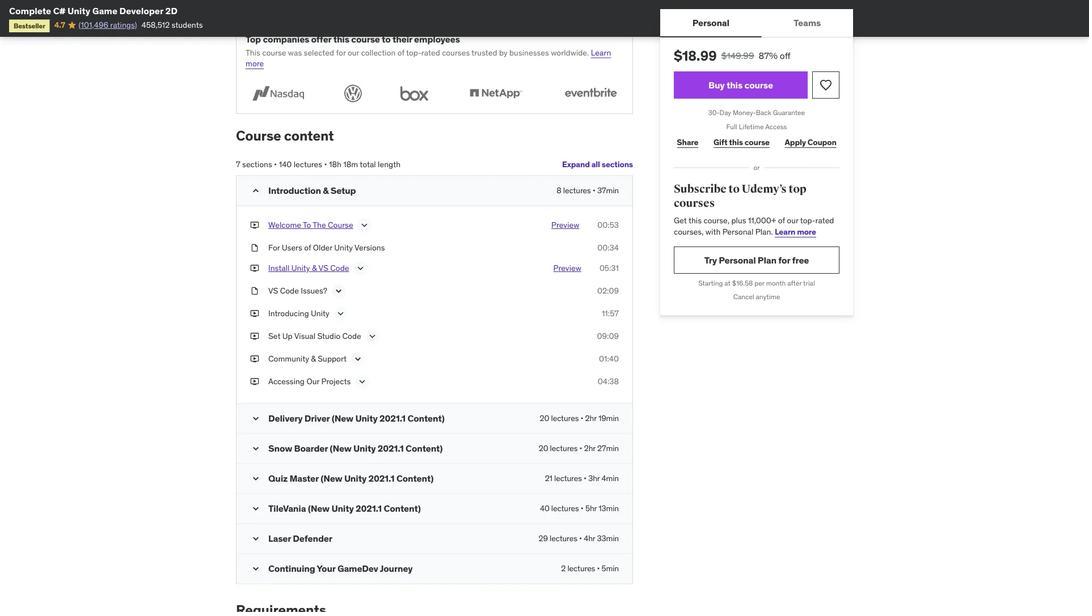 Task type: describe. For each thing, give the bounding box(es) containing it.
expand all sections
[[562, 159, 633, 169]]

small image for introduction
[[250, 185, 262, 197]]

top
[[789, 182, 807, 196]]

course content
[[236, 127, 334, 144]]

lifetime
[[739, 122, 764, 131]]

2hr for snow boarder (new unity 2021.1 content)
[[584, 444, 596, 454]]

quiz master (new unity 2021.1 content)
[[268, 473, 434, 484]]

learn more link for top companies offer this course to their employees
[[246, 47, 611, 69]]

personal button
[[660, 9, 762, 36]]

$18.99
[[674, 47, 717, 64]]

4hr
[[584, 534, 595, 544]]

this for gift
[[729, 137, 743, 148]]

2021.1 for delivery driver (new unity 2021.1 content)
[[380, 413, 406, 424]]

top- inside 'get this course, plus 11,000+ of our top-rated courses, with personal plan.'
[[800, 216, 816, 226]]

community
[[268, 354, 309, 364]]

driver
[[305, 413, 330, 424]]

personal inside button
[[693, 17, 730, 28]]

0 horizontal spatial vs
[[268, 286, 278, 296]]

1 xsmall image from the top
[[250, 220, 259, 231]]

xsmall image for 04:38
[[250, 376, 259, 387]]

0 vertical spatial our
[[348, 47, 359, 57]]

continuing
[[268, 563, 315, 575]]

lectures for snow boarder (new unity 2021.1 content)
[[550, 444, 578, 454]]

• for laser defender
[[579, 534, 582, 544]]

& for setup
[[323, 185, 329, 196]]

course inside button
[[745, 79, 773, 91]]

this for buy
[[727, 79, 743, 91]]

xsmall image for introducing unity
[[250, 308, 259, 319]]

was
[[288, 47, 302, 57]]

wishlist image
[[819, 78, 833, 92]]

community & support
[[268, 354, 347, 364]]

7 sections • 140 lectures • 18h 18m total length
[[236, 159, 401, 169]]

unity down snow boarder (new unity 2021.1 content)
[[344, 473, 367, 484]]

5hr
[[586, 504, 597, 514]]

xsmall image for vs code issues?
[[250, 286, 259, 297]]

0 horizontal spatial course
[[236, 127, 281, 144]]

& inside install unity & vs code button
[[312, 263, 317, 273]]

unity right older
[[334, 243, 353, 253]]

30-
[[709, 108, 720, 117]]

employees
[[414, 33, 460, 45]]

expand
[[562, 159, 590, 169]]

learn more for top companies offer this course to their employees
[[246, 47, 611, 69]]

tab list containing personal
[[660, 9, 853, 37]]

install unity & vs code button
[[268, 263, 349, 276]]

trusted
[[472, 47, 497, 57]]

04:38
[[598, 377, 619, 387]]

$149.99
[[721, 50, 754, 61]]

show lecture description image for accessing our projects
[[356, 376, 368, 388]]

2 lectures • 5min
[[561, 564, 619, 574]]

apply coupon button
[[782, 131, 840, 154]]

2
[[561, 564, 566, 574]]

0 vertical spatial for
[[336, 47, 346, 57]]

developer
[[119, 5, 163, 16]]

21 lectures • 3hr 4min
[[545, 474, 619, 484]]

19min
[[598, 414, 619, 424]]

29
[[539, 534, 548, 544]]

01:40
[[599, 354, 619, 364]]

small image for snow
[[250, 443, 262, 455]]

courses,
[[674, 227, 704, 237]]

top
[[246, 33, 261, 45]]

unity down quiz master (new unity 2021.1 content)
[[332, 503, 354, 515]]

try personal plan for free
[[704, 254, 809, 266]]

total
[[360, 159, 376, 169]]

cancel
[[733, 293, 754, 302]]

continuing your gamedev journey
[[268, 563, 413, 575]]

(new up defender
[[308, 503, 330, 515]]

• for quiz master (new unity 2021.1 content)
[[584, 474, 587, 484]]

course down the lifetime
[[745, 137, 770, 148]]

0 horizontal spatial top-
[[406, 47, 421, 57]]

content) for quiz master (new unity 2021.1 content)
[[397, 473, 434, 484]]

unity inside button
[[292, 263, 310, 273]]

box image
[[395, 83, 433, 104]]

to
[[303, 220, 311, 230]]

0 horizontal spatial rated
[[421, 47, 440, 57]]

0 vertical spatial to
[[382, 33, 391, 45]]

20 for snow boarder (new unity 2021.1 content)
[[539, 444, 548, 454]]

access
[[765, 122, 787, 131]]

00:53
[[598, 220, 619, 230]]

course down companies
[[262, 47, 286, 57]]

2021.1 for snow boarder (new unity 2021.1 content)
[[378, 443, 404, 454]]

our inside 'get this course, plus 11,000+ of our top-rated courses, with personal plan.'
[[787, 216, 799, 226]]

introduction
[[268, 185, 321, 196]]

09:09
[[597, 331, 619, 341]]

more for top companies offer this course to their employees
[[246, 58, 264, 69]]

this
[[246, 47, 260, 57]]

our
[[307, 377, 319, 387]]

eventbrite image
[[558, 83, 624, 104]]

small image for tilevania
[[250, 503, 262, 515]]

back
[[756, 108, 772, 117]]

• for tilevania (new unity 2021.1 content)
[[581, 504, 584, 514]]

older
[[313, 243, 332, 253]]

their
[[393, 33, 412, 45]]

preview for 00:53
[[551, 220, 579, 230]]

install unity & vs code
[[268, 263, 349, 273]]

learn for subscribe to udemy's top courses
[[775, 227, 796, 237]]

0 horizontal spatial of
[[304, 243, 311, 253]]

try
[[704, 254, 717, 266]]

(new for boarder
[[330, 443, 352, 454]]

buy
[[709, 79, 725, 91]]

lectures for delivery driver (new unity 2021.1 content)
[[551, 414, 579, 424]]

subscribe
[[674, 182, 727, 196]]

snow boarder (new unity 2021.1 content)
[[268, 443, 443, 454]]

37min
[[597, 186, 619, 196]]

share
[[677, 137, 699, 148]]

8
[[557, 186, 562, 196]]

teams button
[[762, 9, 853, 36]]

2 vertical spatial personal
[[719, 254, 756, 266]]

xsmall image for community & support
[[250, 354, 259, 365]]

• for delivery driver (new unity 2021.1 content)
[[581, 414, 583, 424]]

learn more for subscribe to udemy's top courses
[[775, 227, 816, 237]]

29 lectures • 4hr 33min
[[539, 534, 619, 544]]

c#
[[53, 5, 65, 16]]

guarantee
[[773, 108, 805, 117]]

personal inside 'get this course, plus 11,000+ of our top-rated courses, with personal plan.'
[[723, 227, 754, 237]]

4min
[[602, 474, 619, 484]]

20 lectures • 2hr 19min
[[540, 414, 619, 424]]

code for install unity & vs code
[[330, 263, 349, 273]]

support
[[318, 354, 347, 364]]

netapp image
[[463, 83, 528, 104]]

lectures for continuing your gamedev journey
[[568, 564, 595, 574]]

issues?
[[301, 286, 327, 296]]

complete c# unity game developer 2d
[[9, 5, 177, 16]]

udemy's
[[742, 182, 787, 196]]

after
[[788, 279, 802, 288]]

quiz
[[268, 473, 288, 484]]

projects
[[321, 377, 351, 387]]

05:31
[[600, 263, 619, 273]]

• left 18h 18m
[[324, 159, 327, 169]]

studio
[[317, 331, 340, 341]]

share button
[[674, 131, 702, 154]]

learn for top companies offer this course to their employees
[[591, 47, 611, 57]]

expand all sections button
[[562, 153, 633, 176]]

small image for continuing
[[250, 564, 262, 575]]

tilevania
[[268, 503, 306, 515]]

this right offer
[[333, 33, 349, 45]]

40 lectures • 5hr 13min
[[540, 504, 619, 514]]



Task type: vqa. For each thing, say whether or not it's contained in the screenshot.
topmost a
no



Task type: locate. For each thing, give the bounding box(es) containing it.
to
[[382, 33, 391, 45], [729, 182, 740, 196]]

1 small image from the top
[[250, 185, 262, 197]]

buy this course button
[[674, 71, 808, 99]]

to up collection
[[382, 33, 391, 45]]

1 vertical spatial 20
[[539, 444, 548, 454]]

content) for delivery driver (new unity 2021.1 content)
[[408, 413, 445, 424]]

defender
[[293, 533, 332, 545]]

show lecture description image right studio
[[367, 331, 378, 342]]

1 vertical spatial personal
[[723, 227, 754, 237]]

1 sections from the left
[[602, 159, 633, 169]]

3 xsmall image from the top
[[250, 286, 259, 297]]

show lecture description image
[[355, 263, 366, 274], [333, 286, 344, 297], [335, 308, 347, 320], [352, 354, 364, 365]]

1 vertical spatial more
[[797, 227, 816, 237]]

lectures right 29
[[550, 534, 577, 544]]

0 horizontal spatial our
[[348, 47, 359, 57]]

show lecture description image for introducing unity
[[335, 308, 347, 320]]

(101,496
[[79, 20, 108, 30]]

this for get
[[689, 216, 702, 226]]

1 horizontal spatial learn
[[775, 227, 796, 237]]

vs
[[319, 263, 328, 273], [268, 286, 278, 296]]

lectures for introduction & setup
[[563, 186, 591, 196]]

• left 140
[[274, 159, 277, 169]]

2021.1 up snow boarder (new unity 2021.1 content)
[[380, 413, 406, 424]]

1 horizontal spatial learn more
[[775, 227, 816, 237]]

1 vertical spatial learn more link
[[775, 227, 816, 237]]

30-day money-back guarantee full lifetime access
[[709, 108, 805, 131]]

show lecture description image right "projects"
[[356, 376, 368, 388]]

2 small image from the top
[[250, 503, 262, 515]]

1 vertical spatial preview
[[553, 263, 581, 273]]

xsmall image left vs code issues?
[[250, 286, 259, 297]]

learn right plan.
[[775, 227, 796, 237]]

plan
[[758, 254, 777, 266]]

course inside button
[[328, 220, 353, 230]]

vs inside button
[[319, 263, 328, 273]]

learn more link down employees
[[246, 47, 611, 69]]

1 horizontal spatial learn more link
[[775, 227, 816, 237]]

our down top companies offer this course to their employees
[[348, 47, 359, 57]]

1 vertical spatial &
[[312, 263, 317, 273]]

of right 11,000+
[[778, 216, 785, 226]]

sections right 7 on the top left
[[242, 159, 272, 169]]

•
[[274, 159, 277, 169], [324, 159, 327, 169], [593, 186, 596, 196], [581, 414, 583, 424], [580, 444, 582, 454], [584, 474, 587, 484], [581, 504, 584, 514], [579, 534, 582, 544], [597, 564, 600, 574]]

xsmall image for 00:34
[[250, 243, 259, 254]]

up
[[282, 331, 293, 341]]

more up free
[[797, 227, 816, 237]]

1 horizontal spatial rated
[[816, 216, 834, 226]]

rated inside 'get this course, plus 11,000+ of our top-rated courses, with personal plan.'
[[816, 216, 834, 226]]

1 small image from the top
[[250, 443, 262, 455]]

5min
[[602, 564, 619, 574]]

trial
[[803, 279, 815, 288]]

1 vertical spatial of
[[778, 216, 785, 226]]

0 vertical spatial personal
[[693, 17, 730, 28]]

sections
[[602, 159, 633, 169], [242, 159, 272, 169]]

get
[[674, 216, 687, 226]]

• for introduction & setup
[[593, 186, 596, 196]]

0 vertical spatial learn more link
[[246, 47, 611, 69]]

small image left tilevania
[[250, 503, 262, 515]]

content
[[284, 127, 334, 144]]

this inside 'get this course, plus 11,000+ of our top-rated courses, with personal plan.'
[[689, 216, 702, 226]]

install
[[268, 263, 290, 273]]

show lecture description image for vs code issues?
[[333, 286, 344, 297]]

0 vertical spatial code
[[330, 263, 349, 273]]

458,512
[[142, 20, 170, 30]]

small image left the snow
[[250, 443, 262, 455]]

lectures for quiz master (new unity 2021.1 content)
[[554, 474, 582, 484]]

1 horizontal spatial course
[[328, 220, 353, 230]]

2d
[[165, 5, 177, 16]]

courses down the subscribe
[[674, 197, 715, 211]]

1 xsmall image from the top
[[250, 243, 259, 254]]

money-
[[733, 108, 756, 117]]

tab list
[[660, 9, 853, 37]]

unity up snow boarder (new unity 2021.1 content)
[[355, 413, 378, 424]]

preview left 05:31
[[553, 263, 581, 273]]

our right 11,000+
[[787, 216, 799, 226]]

preview down the 8
[[551, 220, 579, 230]]

xsmall image
[[250, 220, 259, 231], [250, 263, 259, 274], [250, 286, 259, 297], [250, 308, 259, 319], [250, 331, 259, 342], [250, 354, 259, 365]]

small image left laser
[[250, 534, 262, 545]]

1 vertical spatial course
[[328, 220, 353, 230]]

code right studio
[[342, 331, 361, 341]]

complete
[[9, 5, 51, 16]]

lectures right the 21
[[554, 474, 582, 484]]

lectures
[[294, 159, 322, 169], [563, 186, 591, 196], [551, 414, 579, 424], [550, 444, 578, 454], [554, 474, 582, 484], [551, 504, 579, 514], [550, 534, 577, 544], [568, 564, 595, 574]]

0 horizontal spatial learn more link
[[246, 47, 611, 69]]

4 xsmall image from the top
[[250, 308, 259, 319]]

set
[[268, 331, 281, 341]]

lectures right '40'
[[551, 504, 579, 514]]

show lecture description image
[[359, 220, 370, 231], [367, 331, 378, 342], [356, 376, 368, 388]]

small image
[[250, 185, 262, 197], [250, 413, 262, 425], [250, 473, 262, 485]]

1 vertical spatial courses
[[674, 197, 715, 211]]

2 small image from the top
[[250, 413, 262, 425]]

vs down older
[[319, 263, 328, 273]]

learn more
[[246, 47, 611, 69], [775, 227, 816, 237]]

game
[[92, 5, 117, 16]]

our
[[348, 47, 359, 57], [787, 216, 799, 226]]

of inside 'get this course, plus 11,000+ of our top-rated courses, with personal plan.'
[[778, 216, 785, 226]]

introducing unity
[[268, 309, 329, 319]]

• left 4hr on the right of page
[[579, 534, 582, 544]]

unity down delivery driver (new unity 2021.1 content)
[[354, 443, 376, 454]]

small image
[[250, 443, 262, 455], [250, 503, 262, 515], [250, 534, 262, 545], [250, 564, 262, 575]]

day
[[720, 108, 731, 117]]

0 horizontal spatial courses
[[442, 47, 470, 57]]

to inside the subscribe to udemy's top courses
[[729, 182, 740, 196]]

0 vertical spatial rated
[[421, 47, 440, 57]]

xsmall image left "community"
[[250, 354, 259, 365]]

2 vertical spatial &
[[311, 354, 316, 364]]

1 vertical spatial learn
[[775, 227, 796, 237]]

0 horizontal spatial more
[[246, 58, 264, 69]]

vs down install
[[268, 286, 278, 296]]

learn more down employees
[[246, 47, 611, 69]]

2021.1 for quiz master (new unity 2021.1 content)
[[368, 473, 395, 484]]

(new right driver
[[332, 413, 354, 424]]

for users of older unity versions
[[268, 243, 385, 253]]

0 horizontal spatial learn
[[591, 47, 611, 57]]

this right gift
[[729, 137, 743, 148]]

3 small image from the top
[[250, 534, 262, 545]]

3 small image from the top
[[250, 473, 262, 485]]

1 vertical spatial 2hr
[[584, 444, 596, 454]]

course
[[351, 33, 380, 45], [262, 47, 286, 57], [745, 79, 773, 91], [745, 137, 770, 148]]

0 vertical spatial of
[[398, 47, 404, 57]]

full
[[727, 122, 737, 131]]

this up courses,
[[689, 216, 702, 226]]

0 horizontal spatial for
[[336, 47, 346, 57]]

nasdaq image
[[246, 83, 311, 104]]

laser
[[268, 533, 291, 545]]

1 horizontal spatial top-
[[800, 216, 816, 226]]

1 vertical spatial vs
[[268, 286, 278, 296]]

courses inside the subscribe to udemy's top courses
[[674, 197, 715, 211]]

teams
[[794, 17, 821, 28]]

personal down plus
[[723, 227, 754, 237]]

personal up $16.58 at the right top of the page
[[719, 254, 756, 266]]

0 vertical spatial &
[[323, 185, 329, 196]]

plan.
[[756, 227, 773, 237]]

for
[[268, 243, 280, 253]]

1 horizontal spatial to
[[729, 182, 740, 196]]

lectures right 140
[[294, 159, 322, 169]]

0 vertical spatial preview
[[551, 220, 579, 230]]

20 for delivery driver (new unity 2021.1 content)
[[540, 414, 549, 424]]

companies
[[263, 33, 309, 45]]

2 vertical spatial code
[[342, 331, 361, 341]]

code for set up visual studio code
[[342, 331, 361, 341]]

learn inside learn more
[[591, 47, 611, 57]]

welcome to the course
[[268, 220, 353, 230]]

gamedev
[[338, 563, 378, 575]]

0 vertical spatial vs
[[319, 263, 328, 273]]

lectures up 20 lectures • 2hr 27min
[[551, 414, 579, 424]]

anytime
[[756, 293, 780, 302]]

sections right all
[[602, 159, 633, 169]]

(new right the master
[[321, 473, 342, 484]]

• left the 5min
[[597, 564, 600, 574]]

the
[[313, 220, 326, 230]]

this right buy
[[727, 79, 743, 91]]

bestseller
[[14, 21, 45, 30]]

show lecture description image right support
[[352, 354, 364, 365]]

2 vertical spatial show lecture description image
[[356, 376, 368, 388]]

• for continuing your gamedev journey
[[597, 564, 600, 574]]

per
[[755, 279, 765, 288]]

top companies offer this course to their employees
[[246, 33, 460, 45]]

show lecture description image up versions
[[359, 220, 370, 231]]

all
[[592, 159, 600, 169]]

2 horizontal spatial of
[[778, 216, 785, 226]]

gift this course link
[[711, 131, 773, 154]]

code down for users of older unity versions
[[330, 263, 349, 273]]

for left free
[[779, 254, 790, 266]]

small image for delivery
[[250, 413, 262, 425]]

show lecture description image down versions
[[355, 263, 366, 274]]

1 vertical spatial learn more
[[775, 227, 816, 237]]

1 vertical spatial show lecture description image
[[367, 331, 378, 342]]

with
[[706, 227, 721, 237]]

0 vertical spatial small image
[[250, 185, 262, 197]]

3hr
[[588, 474, 600, 484]]

tilevania (new unity 2021.1 content)
[[268, 503, 421, 515]]

1 vertical spatial to
[[729, 182, 740, 196]]

• left 5hr
[[581, 504, 584, 514]]

code up introducing
[[280, 286, 299, 296]]

journey
[[380, 563, 413, 575]]

small image left quiz on the bottom
[[250, 473, 262, 485]]

7
[[236, 159, 240, 169]]

lectures right the 8
[[563, 186, 591, 196]]

0 horizontal spatial sections
[[242, 159, 272, 169]]

2hr left 27min
[[584, 444, 596, 454]]

of left older
[[304, 243, 311, 253]]

2021.1 down quiz master (new unity 2021.1 content)
[[356, 503, 382, 515]]

0 vertical spatial course
[[236, 127, 281, 144]]

2 xsmall image from the top
[[250, 376, 259, 387]]

xsmall image left set
[[250, 331, 259, 342]]

0 horizontal spatial to
[[382, 33, 391, 45]]

course right the
[[328, 220, 353, 230]]

small image left continuing
[[250, 564, 262, 575]]

welcome
[[268, 220, 301, 230]]

accessing our projects
[[268, 377, 351, 387]]

rated
[[421, 47, 440, 57], [816, 216, 834, 226]]

1 horizontal spatial our
[[787, 216, 799, 226]]

learn more up free
[[775, 227, 816, 237]]

preview
[[551, 220, 579, 230], [553, 263, 581, 273]]

apply
[[785, 137, 806, 148]]

introducing
[[268, 309, 309, 319]]

show lecture description image right issues?
[[333, 286, 344, 297]]

(new for master
[[321, 473, 342, 484]]

xsmall image for set up visual studio code
[[250, 331, 259, 342]]

0 vertical spatial 2hr
[[585, 414, 597, 424]]

0 vertical spatial more
[[246, 58, 264, 69]]

courses down employees
[[442, 47, 470, 57]]

1 horizontal spatial courses
[[674, 197, 715, 211]]

8 lectures • 37min
[[557, 186, 619, 196]]

$16.58
[[732, 279, 753, 288]]

volkswagen image
[[341, 83, 366, 104]]

• left 37min
[[593, 186, 596, 196]]

0 vertical spatial learn
[[591, 47, 611, 57]]

unity up set up visual studio code
[[311, 309, 329, 319]]

• for snow boarder (new unity 2021.1 content)
[[580, 444, 582, 454]]

1 horizontal spatial vs
[[319, 263, 328, 273]]

xsmall image left accessing
[[250, 376, 259, 387]]

1 vertical spatial for
[[779, 254, 790, 266]]

1 horizontal spatial for
[[779, 254, 790, 266]]

1 vertical spatial rated
[[816, 216, 834, 226]]

collection
[[361, 47, 396, 57]]

87%
[[759, 50, 778, 61]]

more down this
[[246, 58, 264, 69]]

length
[[378, 159, 401, 169]]

2021.1 down delivery driver (new unity 2021.1 content)
[[378, 443, 404, 454]]

5 xsmall image from the top
[[250, 331, 259, 342]]

preview for 05:31
[[553, 263, 581, 273]]

2hr
[[585, 414, 597, 424], [584, 444, 596, 454]]

0 vertical spatial 20
[[540, 414, 549, 424]]

1 horizontal spatial sections
[[602, 159, 633, 169]]

1 vertical spatial small image
[[250, 413, 262, 425]]

xsmall image left introducing
[[250, 308, 259, 319]]

unity right install
[[292, 263, 310, 273]]

course up collection
[[351, 33, 380, 45]]

course
[[236, 127, 281, 144], [328, 220, 353, 230]]

small image left the introduction
[[250, 185, 262, 197]]

lectures for tilevania (new unity 2021.1 content)
[[551, 504, 579, 514]]

subscribe to udemy's top courses
[[674, 182, 807, 211]]

02:09
[[597, 286, 619, 296]]

show lecture description image for community & support
[[352, 354, 364, 365]]

& for support
[[311, 354, 316, 364]]

(new for driver
[[332, 413, 354, 424]]

0 vertical spatial show lecture description image
[[359, 220, 370, 231]]

this inside button
[[727, 79, 743, 91]]

lectures right 2
[[568, 564, 595, 574]]

show lecture description image up studio
[[335, 308, 347, 320]]

2 vertical spatial small image
[[250, 473, 262, 485]]

offer
[[311, 33, 332, 45]]

0 vertical spatial top-
[[406, 47, 421, 57]]

& down older
[[312, 263, 317, 273]]

xsmall image
[[250, 243, 259, 254], [250, 376, 259, 387]]

40
[[540, 504, 550, 514]]

of down their
[[398, 47, 404, 57]]

students
[[172, 20, 203, 30]]

small image for laser
[[250, 534, 262, 545]]

1 vertical spatial code
[[280, 286, 299, 296]]

more for subscribe to udemy's top courses
[[797, 227, 816, 237]]

xsmall image left welcome
[[250, 220, 259, 231]]

learn right the "worldwide." at the right top of page
[[591, 47, 611, 57]]

1 horizontal spatial of
[[398, 47, 404, 57]]

welcome to the course button
[[268, 220, 353, 234]]

00:34
[[598, 243, 619, 253]]

2 sections from the left
[[242, 159, 272, 169]]

1 vertical spatial xsmall image
[[250, 376, 259, 387]]

small image left delivery
[[250, 413, 262, 425]]

vs code issues?
[[268, 286, 327, 296]]

(new
[[332, 413, 354, 424], [330, 443, 352, 454], [321, 473, 342, 484], [308, 503, 330, 515]]

20 up the 21
[[539, 444, 548, 454]]

• left 3hr
[[584, 474, 587, 484]]

xsmall image left for
[[250, 243, 259, 254]]

for down top companies offer this course to their employees
[[336, 47, 346, 57]]

course up 7 on the top left
[[236, 127, 281, 144]]

2hr for delivery driver (new unity 2021.1 content)
[[585, 414, 597, 424]]

2 xsmall image from the top
[[250, 263, 259, 274]]

learn more link up free
[[775, 227, 816, 237]]

learn
[[591, 47, 611, 57], [775, 227, 796, 237]]

show lecture description image for set up visual studio code
[[367, 331, 378, 342]]

free
[[792, 254, 809, 266]]

xsmall image left install
[[250, 263, 259, 274]]

course up back
[[745, 79, 773, 91]]

& left setup
[[323, 185, 329, 196]]

course,
[[704, 216, 730, 226]]

content) for snow boarder (new unity 2021.1 content)
[[406, 443, 443, 454]]

13min
[[599, 504, 619, 514]]

0 horizontal spatial learn more
[[246, 47, 611, 69]]

0 vertical spatial xsmall image
[[250, 243, 259, 254]]

0 vertical spatial courses
[[442, 47, 470, 57]]

0 vertical spatial learn more
[[246, 47, 611, 69]]

learn more link for subscribe to udemy's top courses
[[775, 227, 816, 237]]

1 horizontal spatial more
[[797, 227, 816, 237]]

2 vertical spatial of
[[304, 243, 311, 253]]

lectures up the 21
[[550, 444, 578, 454]]

code inside install unity & vs code button
[[330, 263, 349, 273]]

1 vertical spatial our
[[787, 216, 799, 226]]

20 up 20 lectures • 2hr 27min
[[540, 414, 549, 424]]

to left udemy's
[[729, 182, 740, 196]]

lectures for laser defender
[[550, 534, 577, 544]]

• left 27min
[[580, 444, 582, 454]]

20 lectures • 2hr 27min
[[539, 444, 619, 454]]

2hr left 19min
[[585, 414, 597, 424]]

& left support
[[311, 354, 316, 364]]

gift this course
[[714, 137, 770, 148]]

sections inside the expand all sections dropdown button
[[602, 159, 633, 169]]

plus
[[732, 216, 746, 226]]

2021.1 down snow boarder (new unity 2021.1 content)
[[368, 473, 395, 484]]

unity right c#
[[67, 5, 90, 16]]

visual
[[294, 331, 315, 341]]

unity
[[67, 5, 90, 16], [334, 243, 353, 253], [292, 263, 310, 273], [311, 309, 329, 319], [355, 413, 378, 424], [354, 443, 376, 454], [344, 473, 367, 484], [332, 503, 354, 515]]

small image for quiz
[[250, 473, 262, 485]]

personal up $18.99
[[693, 17, 730, 28]]

1 vertical spatial top-
[[800, 216, 816, 226]]

ratings)
[[110, 20, 137, 30]]

4 small image from the top
[[250, 564, 262, 575]]

6 xsmall image from the top
[[250, 354, 259, 365]]



